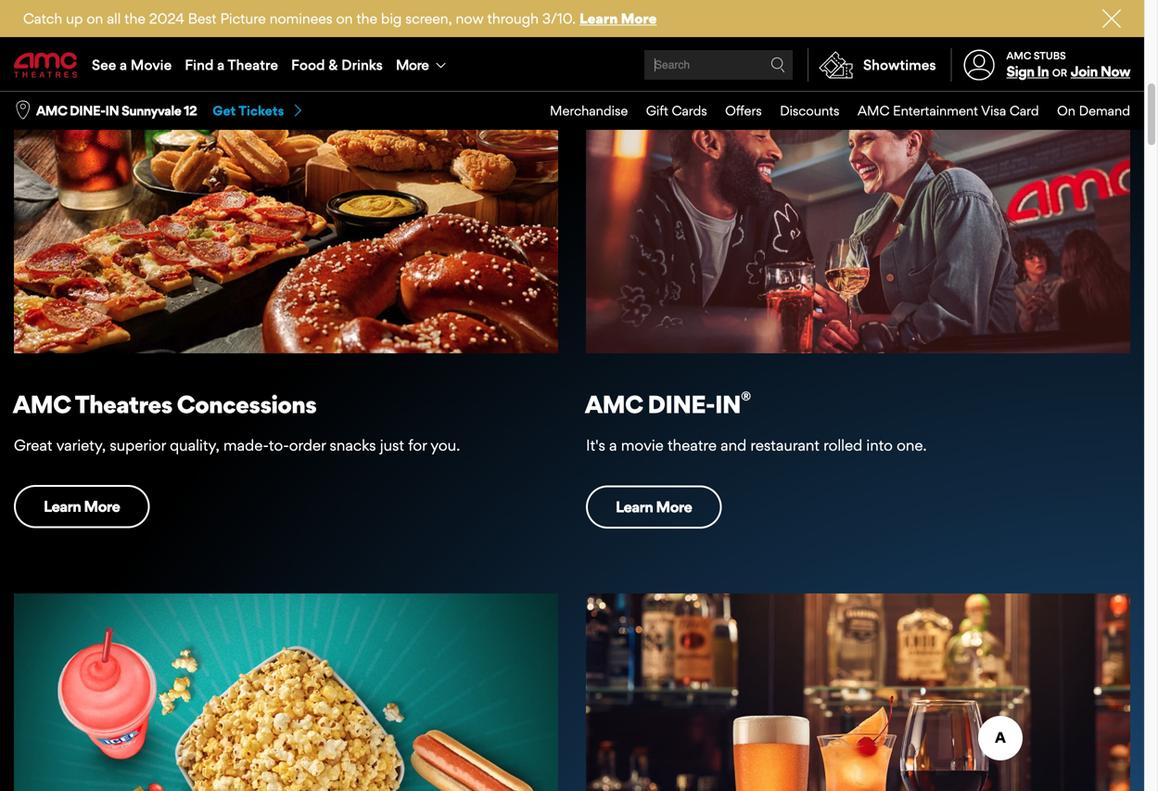 Task type: locate. For each thing, give the bounding box(es) containing it.
food & drinks link
[[285, 39, 389, 91]]

amc logo image
[[14, 52, 79, 78], [14, 52, 79, 78]]

&
[[329, 56, 338, 73]]

merchandise
[[550, 103, 628, 119]]

dine- up theatre
[[648, 390, 715, 419]]

close this dialog image
[[1112, 734, 1130, 753]]

amc dine-in ®
[[585, 387, 751, 419]]

for
[[408, 436, 427, 454]]

a right see
[[120, 56, 127, 73]]

a inside "link"
[[120, 56, 127, 73]]

learn more
[[44, 497, 120, 516], [616, 497, 692, 516]]

showtimes image
[[809, 48, 863, 82]]

merchandise link
[[532, 92, 628, 130]]

1 vertical spatial menu
[[532, 92, 1130, 130]]

amc for amc entertainment visa card
[[858, 103, 890, 119]]

learn more down "movie"
[[616, 497, 692, 516]]

0 vertical spatial menu
[[0, 39, 1144, 91]]

amc for amc stubs sign in or join now
[[1007, 49, 1031, 62]]

more down screen, in the left of the page
[[396, 56, 429, 73]]

menu up merchandise link
[[0, 39, 1144, 91]]

a for movie
[[120, 56, 127, 73]]

amc for amc theatres concessions
[[13, 389, 71, 419]]

on
[[87, 10, 103, 27], [336, 10, 353, 27]]

on right nominees
[[336, 10, 353, 27]]

1 vertical spatial in
[[715, 390, 741, 419]]

amc dine-in sunnyvale 12
[[36, 103, 197, 119]]

nominees
[[270, 10, 333, 27]]

1 horizontal spatial learn more
[[616, 497, 692, 516]]

learn
[[580, 10, 618, 27], [44, 497, 81, 516], [616, 497, 653, 516]]

dine- for amc dine-in ®
[[648, 390, 715, 419]]

learn more link for amc theatres concessions
[[14, 485, 150, 528]]

just
[[380, 436, 404, 454]]

amc for amc dine-in ®
[[585, 390, 643, 419]]

1 on from the left
[[87, 10, 103, 27]]

more
[[621, 10, 657, 27], [396, 56, 429, 73], [84, 497, 120, 516], [656, 497, 692, 516]]

amc classic image
[[14, 593, 558, 791]]

feature fare image
[[14, 0, 558, 353]]

more button
[[389, 39, 457, 91]]

in
[[1037, 63, 1049, 80]]

1 the from the left
[[124, 10, 145, 27]]

in left the "sunnyvale"
[[105, 103, 119, 119]]

theatre
[[228, 56, 278, 73]]

0 horizontal spatial on
[[87, 10, 103, 27]]

menu
[[0, 39, 1144, 91], [532, 92, 1130, 130]]

movie
[[131, 56, 172, 73]]

discounts
[[780, 103, 840, 119]]

learn more link
[[580, 10, 657, 27], [14, 485, 150, 528], [586, 485, 722, 528]]

2024
[[149, 10, 184, 27]]

0 vertical spatial dine-
[[70, 103, 105, 119]]

0 horizontal spatial in
[[105, 103, 119, 119]]

®
[[741, 387, 751, 410]]

learn more link right 3/10.
[[580, 10, 657, 27]]

0 horizontal spatial learn more
[[44, 497, 120, 516]]

user profile image
[[953, 50, 1005, 80]]

1 horizontal spatial dine-
[[648, 390, 715, 419]]

catch up on all the 2024 best picture nominees on the big screen, now through 3/10. learn more
[[23, 10, 657, 27]]

sunnyvale
[[121, 103, 181, 119]]

1 horizontal spatial on
[[336, 10, 353, 27]]

learn for amc theatres concessions
[[44, 497, 81, 516]]

screen,
[[405, 10, 452, 27]]

it's a movie theatre and restaurant rolled into one.
[[586, 436, 927, 455]]

learn more for amc dine-in
[[616, 497, 692, 516]]

learn more for amc theatres concessions
[[44, 497, 120, 516]]

2 the from the left
[[356, 10, 377, 27]]

theatres
[[75, 389, 172, 419]]

1 horizontal spatial in
[[715, 390, 741, 419]]

2 learn more from the left
[[616, 497, 692, 516]]

learn down "movie"
[[616, 497, 653, 516]]

learn more link down "movie"
[[586, 485, 722, 528]]

a right find
[[217, 56, 225, 73]]

on left all
[[87, 10, 103, 27]]

the right all
[[124, 10, 145, 27]]

get tickets
[[213, 103, 284, 119]]

in inside amc dine-in ®
[[715, 390, 741, 419]]

1 vertical spatial dine-
[[648, 390, 715, 419]]

the left big
[[356, 10, 377, 27]]

variety,
[[56, 436, 106, 454]]

amc
[[1007, 49, 1031, 62], [858, 103, 890, 119], [36, 103, 67, 119], [13, 389, 71, 419], [585, 390, 643, 419]]

amc dine-in sunnyvale 12 button
[[36, 102, 197, 120]]

amc inside 'button'
[[36, 103, 67, 119]]

through
[[487, 10, 539, 27]]

stubs
[[1034, 49, 1066, 62]]

2 on from the left
[[336, 10, 353, 27]]

picture
[[220, 10, 266, 27]]

on demand
[[1057, 103, 1130, 119]]

gift
[[646, 103, 668, 119]]

showtimes link
[[808, 48, 936, 82]]

menu down showtimes image
[[532, 92, 1130, 130]]

see
[[92, 56, 116, 73]]

learn more down variety,
[[44, 497, 120, 516]]

find a theatre
[[185, 56, 278, 73]]

learn more link down variety,
[[14, 485, 150, 528]]

dine-
[[70, 103, 105, 119], [648, 390, 715, 419]]

0 horizontal spatial a
[[120, 56, 127, 73]]

on demand link
[[1039, 92, 1130, 130]]

amc entertainment visa card
[[858, 103, 1039, 119]]

learn down variety,
[[44, 497, 81, 516]]

join now button
[[1071, 63, 1130, 80]]

dine- inside amc dine-in ®
[[648, 390, 715, 419]]

see a movie link
[[85, 39, 178, 91]]

a for movie
[[609, 436, 617, 455]]

a
[[120, 56, 127, 73], [217, 56, 225, 73], [609, 436, 617, 455]]

offers link
[[707, 92, 762, 130]]

in
[[105, 103, 119, 119], [715, 390, 741, 419]]

1 learn more from the left
[[44, 497, 120, 516]]

gift cards
[[646, 103, 707, 119]]

order
[[289, 436, 326, 454]]

all
[[107, 10, 121, 27]]

0 horizontal spatial the
[[124, 10, 145, 27]]

now
[[456, 10, 484, 27]]

amc inside amc dine-in ®
[[585, 390, 643, 419]]

1 horizontal spatial a
[[217, 56, 225, 73]]

now
[[1101, 63, 1130, 80]]

2 horizontal spatial a
[[609, 436, 617, 455]]

submit search icon image
[[771, 57, 785, 72]]

get tickets link
[[213, 102, 305, 119]]

1 horizontal spatial the
[[356, 10, 377, 27]]

in inside 'amc dine-in sunnyvale 12' 'button'
[[105, 103, 119, 119]]

amc inside amc stubs sign in or join now
[[1007, 49, 1031, 62]]

0 vertical spatial in
[[105, 103, 119, 119]]

0 horizontal spatial dine-
[[70, 103, 105, 119]]

the
[[124, 10, 145, 27], [356, 10, 377, 27]]

great
[[14, 436, 52, 454]]

food
[[291, 56, 325, 73]]

card
[[1010, 103, 1039, 119]]

menu containing merchandise
[[532, 92, 1130, 130]]

a right it's
[[609, 436, 617, 455]]

dine- inside 'button'
[[70, 103, 105, 119]]

demand
[[1079, 103, 1130, 119]]

in up and
[[715, 390, 741, 419]]

it's
[[586, 436, 605, 455]]

entertainment
[[893, 103, 978, 119]]

great variety, superior quality, made-to-order snacks just for you.
[[14, 436, 460, 454]]

you.
[[431, 436, 460, 454]]

dine- down see
[[70, 103, 105, 119]]



Task type: describe. For each thing, give the bounding box(es) containing it.
visa
[[981, 103, 1006, 119]]

sign in button
[[1007, 63, 1049, 80]]

3/10.
[[542, 10, 576, 27]]

into
[[866, 436, 893, 455]]

more down theatre
[[656, 497, 692, 516]]

get
[[213, 103, 236, 119]]

cards
[[672, 103, 707, 119]]

drinks
[[341, 56, 383, 73]]

theatre
[[668, 436, 717, 455]]

more down variety,
[[84, 497, 120, 516]]

a for theatre
[[217, 56, 225, 73]]

on
[[1057, 103, 1076, 119]]

amc for amc dine-in sunnyvale 12
[[36, 103, 67, 119]]

or
[[1052, 67, 1067, 79]]

amc entertainment visa card link
[[840, 92, 1039, 130]]

join
[[1071, 63, 1098, 80]]

superior
[[110, 436, 166, 454]]

gift cards link
[[628, 92, 707, 130]]

one.
[[897, 436, 927, 455]]

more right 3/10.
[[621, 10, 657, 27]]

in for amc dine-in sunnyvale 12
[[105, 103, 119, 119]]

find a theatre link
[[178, 39, 285, 91]]

snacks
[[330, 436, 376, 454]]

showtimes
[[863, 56, 936, 73]]

sign in or join amc stubs element
[[951, 39, 1130, 91]]

tickets
[[239, 103, 284, 119]]

sign
[[1007, 63, 1034, 80]]

amc dine-in theatres image
[[586, 0, 1130, 353]]

dine- for amc dine-in sunnyvale 12
[[70, 103, 105, 119]]

see a movie
[[92, 56, 172, 73]]

up
[[66, 10, 83, 27]]

best
[[188, 10, 217, 27]]

quality,
[[170, 436, 220, 454]]

and
[[721, 436, 747, 455]]

learn more link for amc dine-in
[[586, 485, 722, 528]]

learn right 3/10.
[[580, 10, 618, 27]]

amc stubs sign in or join now
[[1007, 49, 1130, 80]]

find
[[185, 56, 214, 73]]

12
[[184, 103, 197, 119]]

made-
[[224, 436, 269, 454]]

macguffins image
[[586, 593, 1130, 791]]

search the AMC website text field
[[652, 58, 771, 72]]

more inside button
[[396, 56, 429, 73]]

rolled
[[824, 436, 863, 455]]

learn for amc dine-in
[[616, 497, 653, 516]]

concessions
[[177, 389, 316, 419]]

discounts link
[[762, 92, 840, 130]]

amc theatres concessions
[[13, 389, 316, 419]]

menu containing more
[[0, 39, 1144, 91]]

restaurant
[[751, 436, 820, 455]]

movie
[[621, 436, 664, 455]]

to-
[[269, 436, 289, 454]]

big
[[381, 10, 402, 27]]

in for amc dine-in ®
[[715, 390, 741, 419]]

offers
[[725, 103, 762, 119]]

food & drinks
[[291, 56, 383, 73]]

catch
[[23, 10, 62, 27]]



Task type: vqa. For each thing, say whether or not it's contained in the screenshot.
by
no



